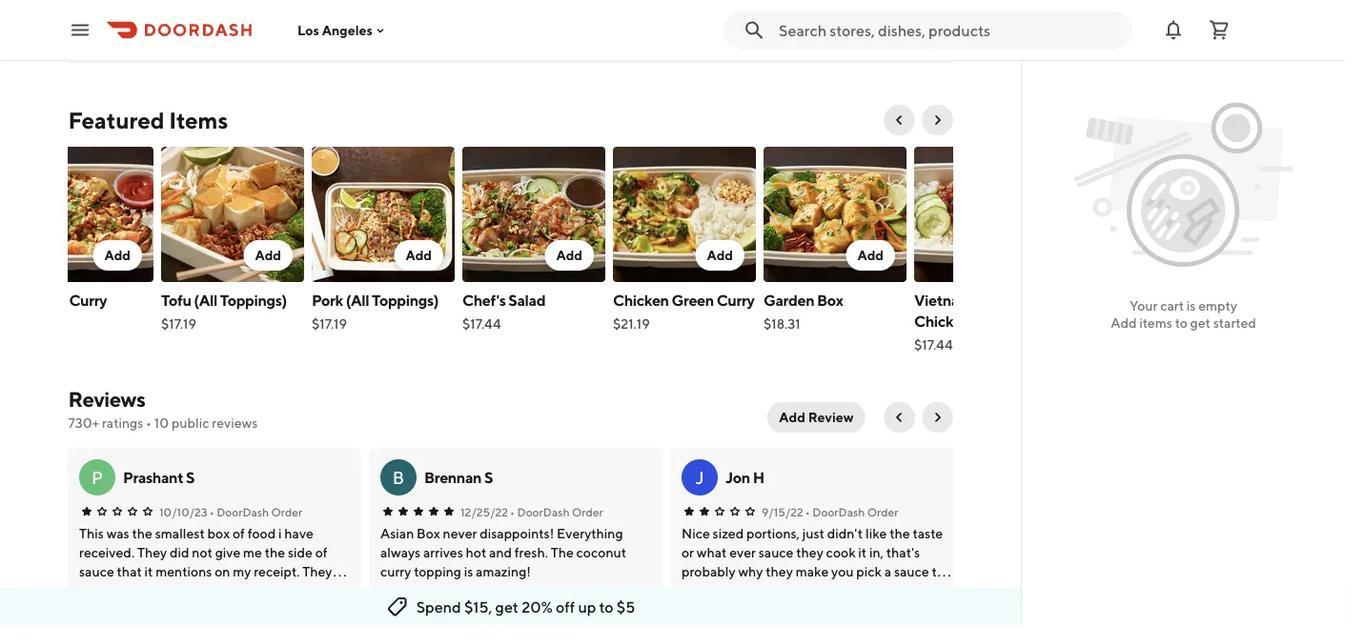Task type: vqa. For each thing, say whether or not it's contained in the screenshot.
the at at the left of the page
no



Task type: locate. For each thing, give the bounding box(es) containing it.
2 horizontal spatial • doordash order
[[806, 505, 899, 519]]

doordash right 12/25/22
[[518, 505, 570, 519]]

1 vertical spatial $17.44
[[915, 337, 954, 353]]

•
[[146, 415, 152, 431], [210, 505, 215, 519], [511, 505, 516, 519], [806, 505, 811, 519]]

brennan
[[425, 469, 482, 487]]

get
[[1191, 315, 1211, 331], [495, 598, 519, 616]]

add button for chicken curry
[[93, 240, 143, 271]]

tofu (all toppings) image
[[162, 147, 305, 282]]

to
[[1175, 315, 1188, 331], [599, 598, 614, 616]]

add
[[105, 247, 131, 263], [255, 247, 282, 263], [406, 247, 432, 263], [557, 247, 583, 263], [707, 247, 734, 263], [858, 247, 884, 263], [1111, 315, 1137, 331], [779, 410, 806, 425]]

add button for chef's salad
[[545, 240, 595, 271]]

1 vertical spatial get
[[495, 598, 519, 616]]

• doordash order right 12/25/22
[[511, 505, 604, 519]]

spend $15, get 20% off up to $5
[[416, 598, 635, 616]]

2 $17.19 from the left
[[312, 316, 348, 332]]

toppings) left "pork"
[[220, 291, 287, 309]]

1 s from the left
[[186, 469, 195, 487]]

• right 10/10/23
[[210, 505, 215, 519]]

chef's salad $17.44
[[463, 291, 546, 332]]

2 • doordash order from the left
[[511, 505, 604, 519]]

$17.19 inside tofu (all toppings) $17.19
[[162, 316, 197, 332]]

0 horizontal spatial doordash
[[217, 505, 269, 519]]

1 horizontal spatial to
[[1175, 315, 1188, 331]]

10
[[154, 415, 169, 431]]

12/25/22
[[461, 505, 509, 519]]

order
[[272, 505, 303, 519], [573, 505, 604, 519], [868, 505, 899, 519]]

(all inside pork (all toppings) $17.19
[[346, 291, 370, 309]]

6 add button from the left
[[847, 240, 896, 271]]

2 doordash from the left
[[518, 505, 570, 519]]

$17.19 down tofu
[[162, 316, 197, 332]]

s
[[186, 469, 195, 487], [485, 469, 494, 487]]

0 horizontal spatial $17.19
[[162, 316, 197, 332]]

$17.44 inside 'chef's salad $17.44'
[[463, 316, 502, 332]]

1 horizontal spatial • doordash order
[[511, 505, 604, 519]]

2 (all from the left
[[346, 291, 370, 309]]

doordash
[[217, 505, 269, 519], [518, 505, 570, 519], [813, 505, 866, 519]]

s up 12/25/22
[[485, 469, 494, 487]]

pork (all toppings) $17.19
[[312, 291, 439, 332]]

$17.44
[[463, 316, 502, 332], [915, 337, 954, 353]]

0 horizontal spatial order
[[272, 505, 303, 519]]

0 vertical spatial get
[[1191, 315, 1211, 331]]

1 horizontal spatial get
[[1191, 315, 1211, 331]]

to for items
[[1175, 315, 1188, 331]]

curry right green
[[717, 291, 755, 309]]

(all for tofu
[[194, 291, 218, 309]]

$21.19
[[614, 316, 651, 332]]

toppings) for pork (all toppings)
[[372, 291, 439, 309]]

public
[[172, 415, 209, 431]]

(all
[[194, 291, 218, 309], [346, 291, 370, 309]]

featured
[[68, 106, 164, 134]]

• right 9/15/22
[[806, 505, 811, 519]]

• doordash order right 9/15/22
[[806, 505, 899, 519]]

salad
[[509, 291, 546, 309]]

$17.44 down vietnamese
[[915, 337, 954, 353]]

• inside reviews 730+ ratings • 10 public reviews
[[146, 415, 152, 431]]

curry down chicken curry image on the left
[[70, 291, 107, 309]]

s up 10/10/23
[[186, 469, 195, 487]]

• doordash order right 10/10/23
[[210, 505, 303, 519]]

0 horizontal spatial to
[[599, 598, 614, 616]]

jon
[[726, 469, 751, 487]]

• left 10
[[146, 415, 152, 431]]

doordash right 10/10/23
[[217, 505, 269, 519]]

b
[[393, 467, 405, 488]]

3 • doordash order from the left
[[806, 505, 899, 519]]

3 order from the left
[[868, 505, 899, 519]]

1 horizontal spatial doordash
[[518, 505, 570, 519]]

add for chicken green curry
[[707, 247, 734, 263]]

3 doordash from the left
[[813, 505, 866, 519]]

0 horizontal spatial chicken
[[11, 291, 67, 309]]

0 horizontal spatial toppings)
[[220, 291, 287, 309]]

1 • doordash order from the left
[[210, 505, 303, 519]]

add for pork (all toppings)
[[406, 247, 432, 263]]

prashant
[[123, 469, 184, 487]]

1 doordash from the left
[[217, 505, 269, 519]]

$17.19
[[162, 316, 197, 332], [312, 316, 348, 332]]

0 horizontal spatial curry
[[70, 291, 107, 309]]

3 add button from the left
[[395, 240, 444, 271]]

add review button
[[768, 402, 865, 433]]

featured items
[[68, 106, 228, 134]]

reviews
[[68, 387, 145, 412]]

curry
[[70, 291, 107, 309], [717, 291, 755, 309]]

chicken inside chicken green curry $21.19
[[614, 291, 670, 309]]

order for b
[[573, 505, 604, 519]]

0 horizontal spatial • doordash order
[[210, 505, 303, 519]]

toppings) inside pork (all toppings) $17.19
[[372, 291, 439, 309]]

add inside your cart is empty add items to get started
[[1111, 315, 1137, 331]]

1 order from the left
[[272, 505, 303, 519]]

los angeles button
[[298, 22, 388, 38]]

$17.19 down "pork"
[[312, 316, 348, 332]]

$17.19 inside pork (all toppings) $17.19
[[312, 316, 348, 332]]

1 horizontal spatial $17.19
[[312, 316, 348, 332]]

toppings)
[[220, 291, 287, 309], [372, 291, 439, 309]]

• for j
[[806, 505, 811, 519]]

add button
[[93, 240, 143, 271], [244, 240, 293, 271], [395, 240, 444, 271], [545, 240, 595, 271], [696, 240, 745, 271], [847, 240, 896, 271]]

2 horizontal spatial order
[[868, 505, 899, 519]]

• for b
[[511, 505, 516, 519]]

• doordash order for j
[[806, 505, 899, 519]]

2 order from the left
[[573, 505, 604, 519]]

2 toppings) from the left
[[372, 291, 439, 309]]

(all right "pork"
[[346, 291, 370, 309]]

0 vertical spatial $17.44
[[463, 316, 502, 332]]

chicken
[[11, 291, 67, 309], [614, 291, 670, 309], [915, 312, 971, 330]]

20%
[[522, 598, 553, 616]]

1 horizontal spatial toppings)
[[372, 291, 439, 309]]

0 horizontal spatial $17.44
[[463, 316, 502, 332]]

s for p
[[186, 469, 195, 487]]

1 add button from the left
[[93, 240, 143, 271]]

to right up
[[599, 598, 614, 616]]

items
[[169, 106, 228, 134]]

1 horizontal spatial chicken
[[614, 291, 670, 309]]

add for tofu (all toppings)
[[255, 247, 282, 263]]

1 (all from the left
[[194, 291, 218, 309]]

off
[[556, 598, 575, 616]]

add button for chicken green curry
[[696, 240, 745, 271]]

$17.44 down chef's
[[463, 316, 502, 332]]

5 add button from the left
[[696, 240, 745, 271]]

get right $15,
[[495, 598, 519, 616]]

1 horizontal spatial s
[[485, 469, 494, 487]]

1 vertical spatial to
[[599, 598, 614, 616]]

4 add button from the left
[[545, 240, 595, 271]]

reviews
[[212, 415, 258, 431]]

0 horizontal spatial (all
[[194, 291, 218, 309]]

(all right tofu
[[194, 291, 218, 309]]

brennan s
[[425, 469, 494, 487]]

• doordash order
[[210, 505, 303, 519], [511, 505, 604, 519], [806, 505, 899, 519]]

to down the cart
[[1175, 315, 1188, 331]]

chicken for chicken curry
[[11, 291, 67, 309]]

0 horizontal spatial s
[[186, 469, 195, 487]]

vietnamese
[[915, 291, 996, 309]]

2 horizontal spatial doordash
[[813, 505, 866, 519]]

doordash for p
[[217, 505, 269, 519]]

(all inside tofu (all toppings) $17.19
[[194, 291, 218, 309]]

chicken for chicken green curry $21.19
[[614, 291, 670, 309]]

chicken inside 'vietnamese hot chicken $17.44'
[[915, 312, 971, 330]]

1 toppings) from the left
[[220, 291, 287, 309]]

to inside your cart is empty add items to get started
[[1175, 315, 1188, 331]]

2 curry from the left
[[717, 291, 755, 309]]

review
[[808, 410, 854, 425]]

toppings) inside tofu (all toppings) $17.19
[[220, 291, 287, 309]]

get down is
[[1191, 315, 1211, 331]]

• right 12/25/22
[[511, 505, 516, 519]]

1 horizontal spatial curry
[[717, 291, 755, 309]]

order for p
[[272, 505, 303, 519]]

pork
[[312, 291, 344, 309]]

doordash for b
[[518, 505, 570, 519]]

chicken green curry image
[[614, 147, 757, 282]]

2 horizontal spatial chicken
[[915, 312, 971, 330]]

1 horizontal spatial $17.44
[[915, 337, 954, 353]]

doordash right 9/15/22
[[813, 505, 866, 519]]

0 vertical spatial to
[[1175, 315, 1188, 331]]

2 add button from the left
[[244, 240, 293, 271]]

$17.19 for tofu
[[162, 316, 197, 332]]

1 horizontal spatial order
[[573, 505, 604, 519]]

$18.31
[[764, 316, 801, 332]]

1 horizontal spatial (all
[[346, 291, 370, 309]]

2 s from the left
[[485, 469, 494, 487]]

toppings) right "pork"
[[372, 291, 439, 309]]

cart
[[1161, 298, 1184, 314]]

1 $17.19 from the left
[[162, 316, 197, 332]]

chicken green curry $21.19
[[614, 291, 755, 332]]

• doordash order for b
[[511, 505, 604, 519]]



Task type: describe. For each thing, give the bounding box(es) containing it.
is
[[1187, 298, 1196, 314]]

toppings) for tofu (all toppings)
[[220, 291, 287, 309]]

$17.19 for pork
[[312, 316, 348, 332]]

los angeles
[[298, 22, 373, 38]]

spend
[[416, 598, 461, 616]]

add review
[[779, 410, 854, 425]]

s for b
[[485, 469, 494, 487]]

your cart is empty add items to get started
[[1111, 298, 1257, 331]]

previous image
[[892, 410, 907, 425]]

order for j
[[868, 505, 899, 519]]

add for chicken curry
[[105, 247, 131, 263]]

box
[[818, 291, 844, 309]]

prashant s
[[123, 469, 195, 487]]

add button for pork (all toppings)
[[395, 240, 444, 271]]

garden box image
[[764, 147, 907, 282]]

featured items heading
[[68, 105, 228, 135]]

Store search: begin typing to search for stores available on DoorDash text field
[[779, 20, 1120, 41]]

doordash for j
[[813, 505, 866, 519]]

started
[[1214, 315, 1257, 331]]

pork (all toppings) image
[[312, 147, 455, 282]]

1 curry from the left
[[70, 291, 107, 309]]

tofu (all toppings) $17.19
[[162, 291, 287, 332]]

garden
[[764, 291, 815, 309]]

$5
[[617, 598, 635, 616]]

jon h
[[726, 469, 765, 487]]

curry inside chicken green curry $21.19
[[717, 291, 755, 309]]

notification bell image
[[1162, 19, 1185, 41]]

up
[[578, 598, 596, 616]]

add for garden box
[[858, 247, 884, 263]]

reviews 730+ ratings • 10 public reviews
[[68, 387, 258, 431]]

0 items, open order cart image
[[1208, 19, 1231, 41]]

previous button of carousel image
[[892, 113, 907, 128]]

chef's
[[463, 291, 506, 309]]

h
[[753, 469, 765, 487]]

9/15/22
[[762, 505, 804, 519]]

• doordash order for p
[[210, 505, 303, 519]]

730+
[[68, 415, 99, 431]]

$17.44 inside 'vietnamese hot chicken $17.44'
[[915, 337, 954, 353]]

next button of carousel image
[[930, 113, 945, 128]]

chef's salad image
[[463, 147, 606, 282]]

open menu image
[[69, 19, 92, 41]]

add button for garden box
[[847, 240, 896, 271]]

$15,
[[464, 598, 492, 616]]

green
[[672, 291, 715, 309]]

add button for tofu (all toppings)
[[244, 240, 293, 271]]

add for chef's salad
[[557, 247, 583, 263]]

ratings
[[102, 415, 143, 431]]

10/10/23
[[160, 505, 208, 519]]

tofu
[[162, 291, 192, 309]]

get inside your cart is empty add items to get started
[[1191, 315, 1211, 331]]

los
[[298, 22, 319, 38]]

to for up
[[599, 598, 614, 616]]

vietnamese hot chicken $17.44
[[915, 291, 1024, 353]]

j
[[696, 467, 705, 488]]

items
[[1140, 315, 1173, 331]]

p
[[92, 467, 104, 488]]

empty
[[1199, 298, 1238, 314]]

hot
[[998, 291, 1024, 309]]

chicken curry image
[[11, 147, 154, 282]]

add inside button
[[779, 410, 806, 425]]

angeles
[[322, 22, 373, 38]]

your
[[1130, 298, 1158, 314]]

• for p
[[210, 505, 215, 519]]

(all for pork
[[346, 291, 370, 309]]

chicken curry
[[11, 291, 107, 309]]

0 horizontal spatial get
[[495, 598, 519, 616]]

next image
[[930, 410, 945, 425]]

reviews link
[[68, 387, 145, 412]]

garden box $18.31
[[764, 291, 844, 332]]



